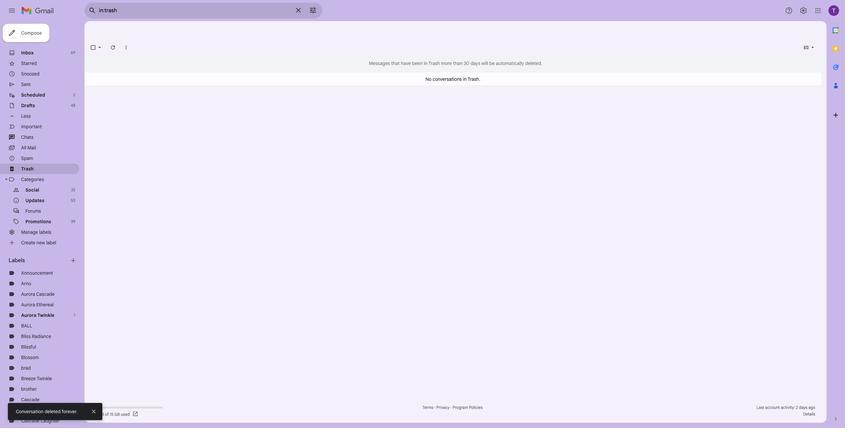 Task type: describe. For each thing, give the bounding box(es) containing it.
arno link
[[21, 281, 31, 287]]

main menu image
[[8, 7, 16, 15]]

manage labels link
[[21, 230, 51, 235]]

brother
[[21, 387, 37, 393]]

ball
[[21, 323, 32, 329]]

announcement
[[21, 270, 53, 276]]

social link
[[25, 187, 39, 193]]

important link
[[21, 124, 42, 130]]

forums
[[25, 208, 41, 214]]

aurora for aurora ethereal
[[21, 302, 35, 308]]

32
[[71, 188, 75, 193]]

trash.
[[468, 76, 481, 82]]

conversation deleted forever.
[[16, 409, 77, 415]]

starred link
[[21, 60, 37, 66]]

refresh image
[[110, 44, 116, 51]]

terms link
[[423, 406, 434, 410]]

manage
[[21, 230, 38, 235]]

trash inside labels navigation
[[21, 166, 34, 172]]

more
[[441, 60, 452, 66]]

details
[[803, 412, 816, 417]]

aurora ethereal
[[21, 302, 54, 308]]

sent link
[[21, 82, 31, 88]]

aurora for aurora cascade
[[21, 292, 35, 298]]

spam link
[[21, 156, 33, 161]]

2 inside labels navigation
[[73, 92, 75, 97]]

cascade laughter
[[21, 418, 60, 424]]

30
[[464, 60, 470, 66]]

more image
[[123, 44, 129, 51]]

main content containing messages that have been in trash more than 30 days will be automatically deleted.
[[85, 21, 827, 423]]

chats
[[21, 134, 33, 140]]

snoozed link
[[21, 71, 40, 77]]

activity:
[[781, 406, 795, 410]]

scheduled
[[21, 92, 45, 98]]

69
[[71, 50, 75, 55]]

aurora cascade
[[21, 292, 55, 298]]

that
[[391, 60, 400, 66]]

than
[[453, 60, 463, 66]]

inbox link
[[21, 50, 34, 56]]

aurora up laughter
[[41, 408, 55, 414]]

twinkle for breeze twinkle
[[37, 376, 52, 382]]

arno
[[21, 281, 31, 287]]

categories
[[21, 177, 44, 183]]

blossom
[[21, 355, 39, 361]]

create new label
[[21, 240, 56, 246]]

updates
[[25, 198, 44, 204]]

no conversations in trash.
[[426, 76, 481, 82]]

no
[[426, 76, 432, 82]]

labels navigation
[[0, 21, 85, 429]]

last
[[757, 406, 765, 410]]

labels
[[9, 258, 25, 264]]

0.27
[[90, 412, 98, 417]]

new
[[36, 240, 45, 246]]

inbox
[[21, 50, 34, 56]]

0.27 gb of 15 gb used
[[90, 412, 130, 417]]

labels
[[39, 230, 51, 235]]

39
[[71, 219, 75, 224]]

search mail image
[[87, 5, 98, 17]]

terms
[[423, 406, 434, 410]]

been
[[412, 60, 423, 66]]

important
[[21, 124, 42, 130]]

1 gb from the left
[[99, 412, 104, 417]]

ball link
[[21, 323, 32, 329]]

spam
[[21, 156, 33, 161]]

blossom link
[[21, 355, 39, 361]]

program policies link
[[453, 406, 483, 410]]

15
[[110, 412, 114, 417]]

bliss radiance link
[[21, 334, 51, 340]]

follow link to manage storage image
[[132, 411, 139, 418]]

promotions link
[[25, 219, 51, 225]]

toggle split pane mode image
[[803, 44, 810, 51]]

starred
[[21, 60, 37, 66]]

policies
[[469, 406, 483, 410]]

0 vertical spatial in
[[424, 60, 428, 66]]

forever.
[[62, 409, 77, 415]]

aurora cascade link
[[21, 292, 55, 298]]

cascade for cascade laughter
[[21, 418, 40, 424]]

conversation
[[16, 409, 43, 415]]

aurora ethereal link
[[21, 302, 54, 308]]

settings image
[[800, 7, 808, 15]]

1 · from the left
[[435, 406, 436, 410]]

blissful link
[[21, 344, 36, 350]]

53
[[71, 198, 75, 203]]



Task type: vqa. For each thing, say whether or not it's contained in the screenshot.


Task type: locate. For each thing, give the bounding box(es) containing it.
aurora
[[21, 292, 35, 298], [21, 302, 35, 308], [21, 313, 36, 319], [41, 408, 55, 414]]

twinkle
[[37, 313, 54, 319], [37, 376, 52, 382]]

none checkbox inside main content
[[90, 44, 96, 51]]

1 horizontal spatial trash
[[429, 60, 440, 66]]

labels heading
[[9, 258, 70, 264]]

aurora down arno link on the left of the page
[[21, 292, 35, 298]]

1
[[74, 313, 75, 318]]

1 horizontal spatial days
[[799, 406, 808, 410]]

brother link
[[21, 387, 37, 393]]

aurora for aurora twinkle
[[21, 313, 36, 319]]

snoozed
[[21, 71, 40, 77]]

2 gb from the left
[[114, 412, 120, 417]]

have
[[401, 60, 411, 66]]

1 vertical spatial twinkle
[[37, 376, 52, 382]]

aurora twinkle link
[[21, 313, 54, 319]]

sent
[[21, 82, 31, 88]]

terms · privacy · program policies
[[423, 406, 483, 410]]

account
[[766, 406, 780, 410]]

· right terms
[[435, 406, 436, 410]]

forums link
[[25, 208, 41, 214]]

cascade laughter link
[[21, 418, 60, 424]]

cascade down "brother"
[[21, 397, 40, 403]]

0 horizontal spatial in
[[424, 60, 428, 66]]

brad
[[21, 366, 31, 372]]

messages
[[369, 60, 390, 66]]

1 horizontal spatial 2
[[796, 406, 798, 410]]

Search mail text field
[[99, 7, 291, 14]]

all
[[21, 145, 26, 151]]

in left trash.
[[463, 76, 467, 82]]

days
[[471, 60, 481, 66], [799, 406, 808, 410]]

cascade down conversation
[[21, 418, 40, 424]]

trash left more
[[429, 60, 440, 66]]

2 · from the left
[[451, 406, 452, 410]]

footer containing terms
[[85, 405, 822, 418]]

0 vertical spatial days
[[471, 60, 481, 66]]

aurora up the aurora twinkle
[[21, 302, 35, 308]]

trash down spam link
[[21, 166, 34, 172]]

cascade
[[36, 292, 55, 298], [21, 397, 40, 403], [21, 408, 40, 414], [21, 418, 40, 424]]

automatically
[[496, 60, 524, 66]]

categories link
[[21, 177, 44, 183]]

support image
[[785, 7, 793, 15]]

be
[[490, 60, 495, 66]]

cascade for cascade link at the bottom left
[[21, 397, 40, 403]]

conversations
[[433, 76, 462, 82]]

laughter
[[41, 418, 60, 424]]

cascade for cascade aurora
[[21, 408, 40, 414]]

details link
[[803, 412, 816, 417]]

all mail
[[21, 145, 36, 151]]

cascade up ethereal
[[36, 292, 55, 298]]

gmail image
[[21, 4, 57, 17]]

all mail link
[[21, 145, 36, 151]]

0 vertical spatial 2
[[73, 92, 75, 97]]

trash
[[429, 60, 440, 66], [21, 166, 34, 172]]

create new label link
[[21, 240, 56, 246]]

create
[[21, 240, 35, 246]]

main content
[[85, 21, 827, 423]]

48
[[71, 103, 75, 108]]

announcement link
[[21, 270, 53, 276]]

days inside last account activity: 2 days ago details
[[799, 406, 808, 410]]

cascade link
[[21, 397, 40, 403]]

1 vertical spatial trash
[[21, 166, 34, 172]]

twinkle down ethereal
[[37, 313, 54, 319]]

twinkle for aurora twinkle
[[37, 313, 54, 319]]

compose button
[[3, 24, 50, 42]]

blissful
[[21, 344, 36, 350]]

gb
[[99, 412, 104, 417], [114, 412, 120, 417]]

footer
[[85, 405, 822, 418]]

breeze
[[21, 376, 36, 382]]

·
[[435, 406, 436, 410], [451, 406, 452, 410]]

advanced search options image
[[306, 4, 320, 17]]

trash link
[[21, 166, 34, 172]]

of
[[105, 412, 109, 417]]

days left ago
[[799, 406, 808, 410]]

aurora twinkle
[[21, 313, 54, 319]]

drafts link
[[21, 103, 35, 109]]

days right 30
[[471, 60, 481, 66]]

messages that have been in trash more than 30 days will be automatically deleted.
[[369, 60, 542, 66]]

1 horizontal spatial in
[[463, 76, 467, 82]]

1 horizontal spatial ·
[[451, 406, 452, 410]]

· right the privacy
[[451, 406, 452, 410]]

gb right 15 in the left of the page
[[114, 412, 120, 417]]

2 inside last account activity: 2 days ago details
[[796, 406, 798, 410]]

updates link
[[25, 198, 44, 204]]

breeze twinkle
[[21, 376, 52, 382]]

1 vertical spatial days
[[799, 406, 808, 410]]

scheduled link
[[21, 92, 45, 98]]

clear search image
[[292, 4, 305, 17]]

brad link
[[21, 366, 31, 372]]

1 horizontal spatial gb
[[114, 412, 120, 417]]

privacy
[[437, 406, 450, 410]]

breeze twinkle link
[[21, 376, 52, 382]]

2 up 48
[[73, 92, 75, 97]]

chats link
[[21, 134, 33, 140]]

2 right activity:
[[796, 406, 798, 410]]

will
[[482, 60, 488, 66]]

0 horizontal spatial days
[[471, 60, 481, 66]]

in right been
[[424, 60, 428, 66]]

drafts
[[21, 103, 35, 109]]

1 vertical spatial 2
[[796, 406, 798, 410]]

mail
[[27, 145, 36, 151]]

1 vertical spatial in
[[463, 76, 467, 82]]

promotions
[[25, 219, 51, 225]]

ago
[[809, 406, 816, 410]]

cascade aurora
[[21, 408, 55, 414]]

None search field
[[85, 3, 322, 18]]

bliss
[[21, 334, 31, 340]]

in
[[424, 60, 428, 66], [463, 76, 467, 82]]

used
[[121, 412, 130, 417]]

0 horizontal spatial gb
[[99, 412, 104, 417]]

bliss radiance
[[21, 334, 51, 340]]

gb left of
[[99, 412, 104, 417]]

less
[[21, 113, 31, 119]]

manage labels
[[21, 230, 51, 235]]

0 vertical spatial trash
[[429, 60, 440, 66]]

conversation deleted forever. alert
[[8, 15, 835, 421]]

None checkbox
[[90, 44, 96, 51]]

tab list
[[827, 21, 845, 405]]

less button
[[0, 111, 79, 122]]

twinkle right breeze
[[37, 376, 52, 382]]

privacy link
[[437, 406, 450, 410]]

aurora up ball
[[21, 313, 36, 319]]

0 vertical spatial twinkle
[[37, 313, 54, 319]]

0 horizontal spatial 2
[[73, 92, 75, 97]]

cascade down cascade link at the bottom left
[[21, 408, 40, 414]]

0 horizontal spatial ·
[[435, 406, 436, 410]]

label
[[46, 240, 56, 246]]

program
[[453, 406, 468, 410]]

0 horizontal spatial trash
[[21, 166, 34, 172]]

social
[[25, 187, 39, 193]]



